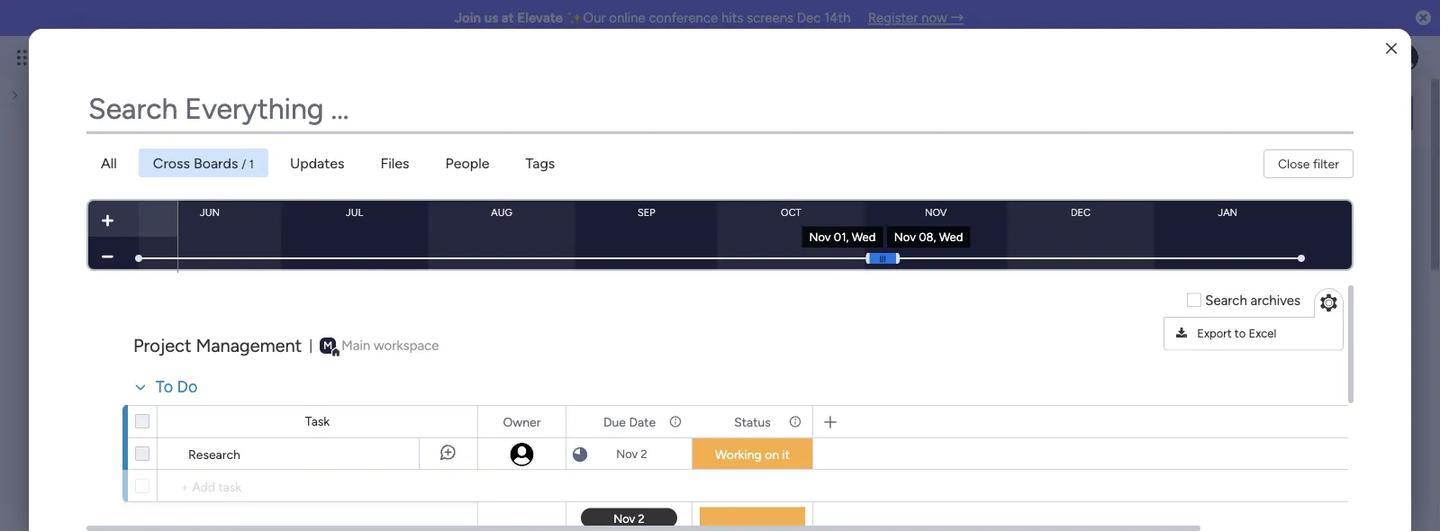 Task type: vqa. For each thing, say whether or not it's contained in the screenshot.
0
yes



Task type: describe. For each thing, give the bounding box(es) containing it.
boards,
[[233, 114, 281, 131]]

+ add task
[[181, 479, 241, 494]]

lottie animation element
[[317, 512, 605, 531]]

tailored
[[1200, 373, 1248, 390]]

register now →
[[868, 10, 964, 26]]

1
[[249, 157, 254, 171]]

bob!
[[124, 95, 150, 111]]

dapulse minus image
[[102, 249, 113, 264]]

recently
[[101, 184, 167, 203]]

elevate
[[517, 10, 563, 26]]

filter
[[1313, 156, 1339, 172]]

management
[[151, 395, 226, 411]]

your inside good night, bob! quickly access your recent boards, inbox and workspaces
[[154, 114, 183, 131]]

join
[[455, 10, 481, 26]]

good
[[54, 95, 86, 111]]

and
[[324, 114, 348, 131]]

help button
[[1287, 480, 1350, 510]]

due date
[[603, 414, 656, 430]]

+
[[181, 479, 189, 494]]

wed for nov 01, wed
[[852, 230, 876, 244]]

workflow?
[[1315, 322, 1385, 340]]

nov 08, wed
[[894, 230, 963, 244]]

0 vertical spatial to
[[1235, 326, 1246, 341]]

dapulse checkbox image
[[1187, 292, 1201, 308]]

solution
[[1252, 373, 1303, 390]]

quickly
[[54, 114, 103, 131]]

1 vertical spatial project management
[[124, 366, 263, 383]]

close filter
[[1278, 156, 1339, 172]]

add
[[192, 479, 215, 494]]

1 vertical spatial project
[[124, 366, 173, 383]]

column information image
[[788, 415, 802, 429]]

1 vertical spatial templates image image
[[1159, 479, 1397, 531]]

recent
[[187, 114, 229, 131]]

update feed (inbox)
[[101, 466, 251, 485]]

main workspace
[[341, 338, 439, 354]]

01,
[[834, 230, 849, 244]]

Search Everything ... field
[[86, 86, 1354, 131]]

help
[[1302, 485, 1335, 504]]

1 horizontal spatial main
[[341, 338, 370, 354]]

owner
[[503, 414, 541, 430]]

14th
[[824, 10, 851, 26]]

cross
[[153, 154, 190, 172]]

access
[[106, 114, 151, 131]]

our
[[583, 10, 606, 26]]

it
[[782, 447, 790, 462]]

status
[[734, 414, 771, 430]]

screens
[[747, 10, 794, 26]]

work
[[121, 395, 148, 411]]

to do
[[156, 377, 198, 397]]

dapulse hamburger image
[[879, 256, 887, 262]]

Owner field
[[498, 412, 545, 432]]

feed
[[160, 466, 193, 485]]

team
[[1361, 373, 1394, 390]]

task
[[218, 479, 241, 494]]

archives
[[1251, 292, 1301, 308]]

tags link
[[511, 149, 569, 177]]

now
[[921, 10, 947, 26]]

updates link
[[276, 149, 359, 177]]

update
[[101, 466, 156, 485]]

inbox
[[284, 114, 320, 131]]

jan
[[1218, 206, 1238, 218]]

night,
[[89, 95, 121, 111]]

working on it
[[715, 447, 790, 462]]

build
[[1154, 373, 1185, 390]]

us
[[484, 10, 498, 26]]

hits
[[721, 10, 743, 26]]

on
[[765, 447, 779, 462]]

1 horizontal spatial a
[[1222, 351, 1230, 368]]

aug
[[491, 206, 512, 218]]

register now → link
[[868, 10, 964, 26]]

bob builder image
[[1390, 43, 1419, 72]]

/
[[242, 157, 246, 171]]

date
[[629, 414, 656, 430]]

monday.com
[[1233, 351, 1317, 368]]

export to excel
[[1197, 326, 1276, 341]]

with
[[1191, 351, 1219, 368]]

your inside "work with a monday.com expert to build a tailored solution for your team"
[[1329, 373, 1358, 390]]

dapulse add image
[[102, 213, 113, 228]]

0 vertical spatial management
[[196, 335, 302, 357]]

close
[[1278, 156, 1310, 172]]

boards
[[194, 154, 238, 172]]

select product image
[[16, 49, 34, 67]]

jul
[[346, 206, 363, 218]]

oct
[[781, 206, 801, 218]]

2
[[641, 447, 647, 462]]

nov for nov 01, wed
[[809, 230, 831, 244]]



Task type: locate. For each thing, give the bounding box(es) containing it.
all
[[101, 154, 117, 172]]

project management up do
[[133, 335, 302, 357]]

2 horizontal spatial nov
[[894, 230, 916, 244]]

None field
[[86, 86, 1354, 131]]

0 horizontal spatial to
[[1235, 326, 1246, 341]]

a
[[1222, 351, 1230, 368], [1189, 373, 1196, 390]]

working
[[715, 447, 762, 462]]

nov 01, wed
[[809, 230, 876, 244]]

good night, bob! quickly access your recent boards, inbox and workspaces
[[54, 95, 428, 131]]

nov
[[925, 206, 947, 218]]

→
[[951, 10, 964, 26]]

search archives link
[[1187, 290, 1301, 310]]

2 vertical spatial your
[[1329, 373, 1358, 390]]

export
[[1197, 326, 1232, 341]]

1 horizontal spatial wed
[[939, 230, 963, 244]]

your left recent
[[154, 114, 183, 131]]

search archives
[[1205, 292, 1301, 308]]

1 horizontal spatial nov
[[809, 230, 831, 244]]

wed right 08,
[[939, 230, 963, 244]]

your down "expert"
[[1329, 373, 1358, 390]]

updates
[[290, 154, 344, 172]]

need
[[1154, 322, 1189, 340]]

your right excel on the bottom
[[1281, 322, 1312, 340]]

1 vertical spatial to
[[1365, 351, 1379, 368]]

workspace right workspace icon
[[374, 338, 439, 354]]

to up team
[[1365, 351, 1379, 368]]

your
[[154, 114, 183, 131], [1281, 322, 1312, 340], [1329, 373, 1358, 390]]

recently visited
[[101, 184, 221, 203]]

visited
[[171, 184, 221, 203]]

nov 2
[[616, 447, 647, 462]]

0 horizontal spatial your
[[154, 114, 183, 131]]

nov left 08,
[[894, 230, 916, 244]]

templates image image
[[1150, 172, 1406, 306], [1159, 479, 1397, 531]]

join us at elevate ✨ our online conference hits screens dec 14th
[[455, 10, 851, 26]]

files link
[[366, 149, 424, 177]]

0 horizontal spatial main
[[240, 395, 267, 411]]

0 horizontal spatial wed
[[852, 230, 876, 244]]

management up > on the left of page
[[196, 335, 302, 357]]

main right > on the left of page
[[240, 395, 267, 411]]

to
[[1235, 326, 1246, 341], [1365, 351, 1379, 368]]

work
[[1154, 351, 1187, 368]]

workspace up task in the left of the page
[[270, 395, 331, 411]]

people
[[445, 154, 489, 172]]

management up work management > main workspace
[[176, 366, 263, 383]]

expert
[[1320, 351, 1362, 368]]

help
[[1193, 322, 1221, 340]]

dapulse settings image
[[1321, 293, 1337, 314]]

main
[[341, 338, 370, 354], [240, 395, 267, 411]]

conference
[[649, 10, 718, 26]]

2 wed from the left
[[939, 230, 963, 244]]

to inside "work with a monday.com expert to build a tailored solution for your team"
[[1365, 351, 1379, 368]]

task
[[305, 414, 330, 429]]

1 horizontal spatial workspace
[[374, 338, 439, 354]]

project management up the management at the left
[[124, 366, 263, 383]]

0 vertical spatial project
[[133, 335, 191, 357]]

work management > main workspace
[[121, 395, 331, 411]]

(inbox)
[[197, 466, 251, 485]]

need help building your workflow?
[[1154, 322, 1385, 340]]

0 horizontal spatial a
[[1189, 373, 1196, 390]]

do
[[177, 377, 198, 397]]

1 horizontal spatial your
[[1281, 322, 1312, 340]]

0 vertical spatial a
[[1222, 351, 1230, 368]]

register
[[868, 10, 918, 26]]

|
[[309, 338, 313, 354]]

0 vertical spatial workspace
[[374, 338, 439, 354]]

due
[[603, 414, 626, 430]]

research
[[188, 447, 240, 462]]

nov left 2
[[616, 447, 638, 462]]

0 horizontal spatial nov
[[616, 447, 638, 462]]

online
[[609, 10, 646, 26]]

for
[[1307, 373, 1325, 390]]

excel
[[1249, 326, 1276, 341]]

nov for nov 2
[[616, 447, 638, 462]]

close image
[[1386, 42, 1397, 55]]

dec
[[797, 10, 821, 26]]

2 horizontal spatial your
[[1329, 373, 1358, 390]]

08,
[[919, 230, 936, 244]]

>
[[229, 395, 237, 411]]

0 vertical spatial project management
[[133, 335, 302, 357]]

close recently visited image
[[76, 183, 97, 204]]

dec
[[1071, 206, 1091, 218]]

export to excel link
[[1167, 321, 1340, 347]]

1 vertical spatial management
[[176, 366, 263, 383]]

nov left 01,
[[809, 230, 831, 244]]

1 vertical spatial workspace
[[270, 395, 331, 411]]

0 vertical spatial main
[[341, 338, 370, 354]]

workspaces
[[351, 114, 428, 131]]

project
[[133, 335, 191, 357], [124, 366, 173, 383]]

tags
[[525, 154, 555, 172]]

workspace
[[374, 338, 439, 354], [270, 395, 331, 411]]

0
[[264, 468, 273, 483]]

a right with
[[1222, 351, 1230, 368]]

Due Date field
[[599, 412, 660, 432]]

files
[[380, 154, 409, 172]]

wed for nov 08, wed
[[939, 230, 963, 244]]

all link
[[86, 149, 131, 177]]

project up to
[[133, 335, 191, 357]]

sep
[[638, 206, 655, 218]]

column information image
[[668, 415, 683, 429]]

1 wed from the left
[[852, 230, 876, 244]]

project up "work"
[[124, 366, 173, 383]]

1 horizontal spatial to
[[1365, 351, 1379, 368]]

wed
[[852, 230, 876, 244], [939, 230, 963, 244]]

project management
[[133, 335, 302, 357], [124, 366, 263, 383]]

search
[[1205, 292, 1247, 308]]

a right build
[[1189, 373, 1196, 390]]

download image
[[1176, 328, 1190, 340]]

0 vertical spatial your
[[154, 114, 183, 131]]

m
[[323, 339, 332, 352]]

Status field
[[730, 412, 775, 432]]

1 vertical spatial main
[[240, 395, 267, 411]]

1 vertical spatial your
[[1281, 322, 1312, 340]]

main right workspace icon
[[341, 338, 370, 354]]

0 horizontal spatial workspace
[[270, 395, 331, 411]]

wed right 01,
[[852, 230, 876, 244]]

close filter button
[[1264, 150, 1354, 178]]

1 vertical spatial a
[[1189, 373, 1196, 390]]

building
[[1225, 322, 1278, 340]]

workspace image
[[320, 338, 336, 354]]

people link
[[431, 149, 504, 177]]

nov for nov 08, wed
[[894, 230, 916, 244]]

0 vertical spatial templates image image
[[1150, 172, 1406, 306]]

at
[[501, 10, 514, 26]]

to left excel on the bottom
[[1235, 326, 1246, 341]]

management
[[196, 335, 302, 357], [176, 366, 263, 383]]



